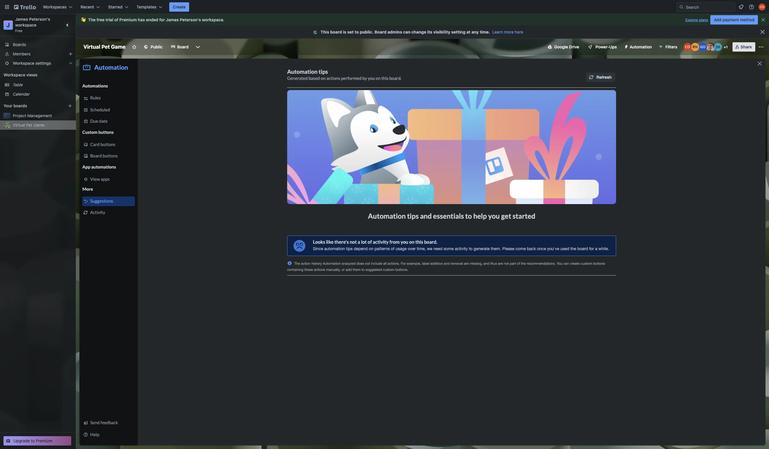 Task type: locate. For each thing, give the bounding box(es) containing it.
1 vertical spatial pet
[[26, 123, 32, 128]]

templates
[[137, 4, 156, 9]]

virtual down the the on the left of the page
[[83, 44, 100, 50]]

sm image
[[622, 42, 630, 51]]

0 vertical spatial game
[[111, 44, 126, 50]]

workspace settings button
[[0, 59, 76, 68]]

1 horizontal spatial virtual
[[83, 44, 100, 50]]

here
[[515, 29, 523, 34]]

ben nelson (bennelson96) image
[[691, 43, 699, 51]]

peterson's
[[29, 17, 50, 22], [180, 17, 201, 22]]

game inside 'link'
[[33, 123, 45, 128]]

to
[[355, 29, 359, 34], [31, 439, 35, 444]]

star or unstar board image
[[132, 45, 137, 49]]

james right for
[[166, 17, 179, 22]]

starred
[[108, 4, 123, 9]]

virtual pet game inside board name text field
[[83, 44, 126, 50]]

templates button
[[133, 2, 166, 12]]

0 horizontal spatial workspace
[[15, 22, 36, 27]]

peterson's inside james peterson's workspace free
[[29, 17, 50, 22]]

learn more here link
[[490, 29, 523, 34]]

👋 the free trial of premium has ended for james peterson's workspace .
[[81, 17, 225, 22]]

+ 1
[[724, 45, 728, 49]]

0 horizontal spatial virtual pet game
[[13, 123, 45, 128]]

add payment method
[[714, 17, 755, 22]]

workspaces
[[43, 4, 67, 9]]

game left star or unstar board image in the left of the page
[[111, 44, 126, 50]]

board
[[375, 29, 387, 34], [177, 44, 189, 49]]

0 vertical spatial virtual pet game
[[83, 44, 126, 50]]

0 vertical spatial to
[[355, 29, 359, 34]]

starred button
[[105, 2, 132, 12]]

calendar
[[13, 92, 30, 97]]

0 horizontal spatial board
[[177, 44, 189, 49]]

pet down project management
[[26, 123, 32, 128]]

1 vertical spatial virtual pet game
[[13, 123, 45, 128]]

set
[[347, 29, 354, 34]]

0 vertical spatial workspace
[[202, 17, 223, 22]]

0 horizontal spatial to
[[31, 439, 35, 444]]

explore plans button
[[686, 17, 708, 24]]

customize views image
[[195, 44, 201, 50]]

j link
[[4, 20, 13, 30]]

public button
[[140, 42, 166, 52]]

0 notifications image
[[738, 4, 745, 11]]

1 horizontal spatial game
[[111, 44, 126, 50]]

0 horizontal spatial james
[[15, 17, 28, 22]]

workspace inside popup button
[[13, 61, 34, 66]]

1 vertical spatial workspace
[[4, 72, 25, 77]]

peterson's down back to home image
[[29, 17, 50, 22]]

Search field
[[684, 3, 735, 11]]

0 horizontal spatial peterson's
[[29, 17, 50, 22]]

christina overa (christinaovera) image right open information menu icon at the top
[[759, 4, 766, 11]]

0 vertical spatial pet
[[101, 44, 110, 50]]

virtual
[[83, 44, 100, 50], [13, 123, 25, 128]]

boards link
[[0, 40, 76, 49]]

workspace inside james peterson's workspace free
[[15, 22, 36, 27]]

james up free
[[15, 17, 28, 22]]

christina overa (christinaovera) image left gary orlando (garyorlando) icon
[[684, 43, 692, 51]]

free
[[97, 17, 105, 22]]

virtual pet game link
[[13, 122, 72, 128]]

james peterson (jamespeterson93) image
[[706, 43, 715, 51]]

pet
[[101, 44, 110, 50], [26, 123, 32, 128]]

peterson's down create button
[[180, 17, 201, 22]]

share
[[741, 44, 752, 49]]

project
[[13, 113, 26, 118]]

1 vertical spatial premium
[[36, 439, 52, 444]]

0 vertical spatial virtual
[[83, 44, 100, 50]]

public
[[151, 44, 163, 49]]

1 horizontal spatial virtual pet game
[[83, 44, 126, 50]]

0 horizontal spatial virtual
[[13, 123, 25, 128]]

back to home image
[[14, 2, 36, 12]]

boards
[[13, 42, 26, 47]]

filters
[[666, 44, 677, 49]]

1 horizontal spatial board
[[375, 29, 387, 34]]

workspace inside banner
[[202, 17, 223, 22]]

virtual pet game down 'free'
[[83, 44, 126, 50]]

workspace
[[13, 61, 34, 66], [4, 72, 25, 77]]

board left customize views image
[[177, 44, 189, 49]]

public.
[[360, 29, 374, 34]]

0 horizontal spatial game
[[33, 123, 45, 128]]

virtual pet game down project management
[[13, 123, 45, 128]]

virtual pet game inside 'link'
[[13, 123, 45, 128]]

plans
[[699, 18, 708, 22]]

virtual inside 'link'
[[13, 123, 25, 128]]

1 vertical spatial game
[[33, 123, 45, 128]]

workspace for workspace views
[[4, 72, 25, 77]]

virtual down project
[[13, 123, 25, 128]]

james inside james peterson's workspace free
[[15, 17, 28, 22]]

1 vertical spatial virtual
[[13, 123, 25, 128]]

setting
[[451, 29, 466, 34]]

workspace down 'members'
[[13, 61, 34, 66]]

0 vertical spatial workspace
[[13, 61, 34, 66]]

1 vertical spatial board
[[177, 44, 189, 49]]

any
[[472, 29, 479, 34]]

views
[[26, 72, 37, 77]]

1 horizontal spatial christina overa (christinaovera) image
[[759, 4, 766, 11]]

premium right upgrade
[[36, 439, 52, 444]]

add board image
[[68, 104, 72, 108]]

james
[[15, 17, 28, 22], [166, 17, 179, 22]]

more
[[504, 29, 514, 34]]

to right upgrade
[[31, 439, 35, 444]]

trial
[[106, 17, 113, 22]]

method
[[740, 17, 755, 22]]

game
[[111, 44, 126, 50], [33, 123, 45, 128]]

table
[[13, 82, 23, 87]]

for
[[159, 17, 165, 22]]

automation button
[[622, 42, 656, 52]]

board right public.
[[375, 29, 387, 34]]

time.
[[480, 29, 490, 34]]

board
[[330, 29, 342, 34]]

to right set
[[355, 29, 359, 34]]

premium right of on the top left of the page
[[119, 17, 137, 22]]

1 vertical spatial workspace
[[15, 22, 36, 27]]

search image
[[679, 5, 684, 9]]

members
[[13, 51, 31, 56]]

0 horizontal spatial pet
[[26, 123, 32, 128]]

workspace up 'table'
[[4, 72, 25, 77]]

create
[[173, 4, 186, 9]]

at
[[467, 29, 471, 34]]

pet inside board name text field
[[101, 44, 110, 50]]

1 horizontal spatial workspace
[[202, 17, 223, 22]]

game down "management"
[[33, 123, 45, 128]]

1 horizontal spatial premium
[[119, 17, 137, 22]]

1 horizontal spatial pet
[[101, 44, 110, 50]]

0 horizontal spatial christina overa (christinaovera) image
[[684, 43, 692, 51]]

learn
[[493, 29, 503, 34]]

1 horizontal spatial peterson's
[[180, 17, 201, 22]]

👋
[[81, 17, 86, 22]]

this member is an admin of this board. image
[[712, 48, 714, 51]]

banner
[[76, 14, 769, 26]]

1 horizontal spatial to
[[355, 29, 359, 34]]

google
[[554, 44, 568, 49]]

has
[[138, 17, 145, 22]]

1 vertical spatial christina overa (christinaovera) image
[[684, 43, 692, 51]]

christina overa (christinaovera) image
[[759, 4, 766, 11], [684, 43, 692, 51]]

pet down trial at the top of the page
[[101, 44, 110, 50]]

filters button
[[657, 42, 679, 52]]

management
[[27, 113, 52, 118]]

+
[[724, 45, 726, 49]]

add
[[714, 17, 722, 22]]

0 vertical spatial premium
[[119, 17, 137, 22]]

virtual pet game
[[83, 44, 126, 50], [13, 123, 45, 128]]



Task type: vqa. For each thing, say whether or not it's contained in the screenshot.
Drive
yes



Task type: describe. For each thing, give the bounding box(es) containing it.
google drive button
[[544, 42, 583, 52]]

boards
[[13, 103, 27, 108]]

change
[[412, 29, 426, 34]]

settings
[[35, 61, 51, 66]]

your boards with 2 items element
[[4, 102, 59, 109]]

google drive
[[554, 44, 579, 49]]

your
[[4, 103, 12, 108]]

j
[[7, 22, 10, 28]]

workspace navigation collapse icon image
[[64, 21, 72, 29]]

board link
[[167, 42, 192, 52]]

visibility
[[433, 29, 450, 34]]

project management link
[[13, 113, 72, 119]]

power-ups
[[596, 44, 617, 49]]

upgrade to premium
[[13, 439, 52, 444]]

0 vertical spatial board
[[375, 29, 387, 34]]

of
[[114, 17, 118, 22]]

workspace settings
[[13, 61, 51, 66]]

workspace for workspace settings
[[13, 61, 34, 66]]

share button
[[733, 42, 756, 52]]

your boards
[[4, 103, 27, 108]]

primary element
[[0, 0, 769, 14]]

wave image
[[81, 17, 86, 22]]

explore
[[686, 18, 698, 22]]

drive
[[569, 44, 579, 49]]

this
[[321, 29, 329, 34]]

members link
[[0, 49, 76, 59]]

1 vertical spatial to
[[31, 439, 35, 444]]

free
[[15, 29, 22, 33]]

game inside board name text field
[[111, 44, 126, 50]]

show menu image
[[758, 44, 764, 50]]

0 horizontal spatial premium
[[36, 439, 52, 444]]

sm image
[[312, 29, 321, 35]]

upgrade to premium link
[[4, 437, 71, 446]]

recent button
[[77, 2, 103, 12]]

power-ups button
[[584, 42, 621, 52]]

0 vertical spatial christina overa (christinaovera) image
[[759, 4, 766, 11]]

1 horizontal spatial james
[[166, 17, 179, 22]]

can
[[403, 29, 411, 34]]

open information menu image
[[749, 4, 755, 10]]

james peterson's workspace free
[[15, 17, 51, 33]]

this board is set to public. board admins can change its visibility setting at any time. learn more here
[[321, 29, 523, 34]]

banner containing 👋
[[76, 14, 769, 26]]

premium inside banner
[[119, 17, 137, 22]]

workspace views
[[4, 72, 37, 77]]

add payment method button
[[711, 15, 758, 25]]

pet inside 'link'
[[26, 123, 32, 128]]

upgrade
[[13, 439, 30, 444]]

project management
[[13, 113, 52, 118]]

admins
[[388, 29, 402, 34]]

ups
[[609, 44, 617, 49]]

power-
[[596, 44, 609, 49]]

create button
[[169, 2, 189, 12]]

payment
[[723, 17, 739, 22]]

virtual inside board name text field
[[83, 44, 100, 50]]

james peterson's workspace link
[[15, 17, 51, 27]]

1
[[726, 45, 728, 49]]

the
[[88, 17, 96, 22]]

gary orlando (garyorlando) image
[[699, 43, 707, 51]]

Board name text field
[[81, 42, 129, 52]]

automation
[[630, 44, 652, 49]]

explore plans
[[686, 18, 708, 22]]

.
[[223, 17, 225, 22]]

table link
[[13, 82, 72, 88]]

calendar link
[[13, 91, 72, 97]]

is
[[343, 29, 346, 34]]

google drive icon image
[[548, 45, 552, 49]]

recent
[[81, 4, 94, 9]]

ended
[[146, 17, 158, 22]]

jeremy miller (jeremymiller198) image
[[714, 43, 722, 51]]

its
[[427, 29, 432, 34]]

workspaces button
[[39, 2, 76, 12]]



